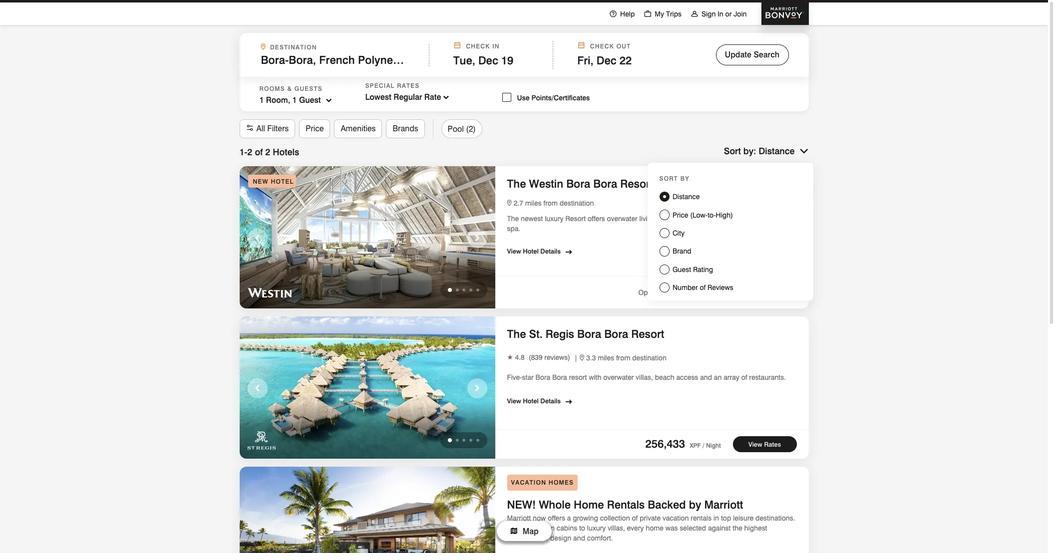 Task type: vqa. For each thing, say whether or not it's contained in the screenshot.
the bottommost view hotel details button
yes



Task type: locate. For each thing, give the bounding box(es) containing it.
0 vertical spatial miles
[[526, 199, 542, 207]]

a
[[778, 215, 782, 223], [568, 515, 571, 523]]

hotel for st.
[[523, 397, 539, 405]]

check in tue, dec 19
[[454, 42, 514, 67]]

-
[[245, 147, 248, 157]]

0 horizontal spatial 2
[[248, 147, 253, 157]]

the left st.
[[507, 328, 526, 341]]

0 horizontal spatial destination
[[560, 199, 594, 207]]

0 horizontal spatial luxury
[[545, 215, 564, 223]]

price right filters
[[306, 124, 324, 133]]

my
[[655, 10, 665, 18]]

1 vertical spatial view hotel details button
[[507, 393, 564, 406]]

to
[[580, 525, 586, 533]]

price for price
[[306, 124, 324, 133]]

villas, down collection
[[608, 525, 626, 533]]

marriott up 'top'
[[705, 499, 744, 512]]

1 thin image from the left
[[610, 10, 618, 18]]

high)
[[716, 211, 734, 219]]

update search button
[[716, 44, 789, 65]]

2 details from the top
[[541, 397, 561, 405]]

the westin bora bora resort & spa
[[507, 177, 687, 190]]

sort
[[724, 146, 742, 156], [660, 175, 679, 182]]

the st. regis bora bora resort button
[[507, 326, 668, 343]]

0 vertical spatial sort
[[724, 146, 742, 156]]

in
[[714, 515, 720, 523]]

new! whole home rentals backed by marriott link
[[507, 497, 744, 514]]

offers inside the newest luxury resort offers overwater living, new concept bar and restaurant and a full spa.
[[588, 215, 606, 223]]

against
[[709, 525, 731, 533]]

view hotel details button for st.
[[507, 393, 564, 406]]

resort inside the newest luxury resort offers overwater living, new concept bar and restaurant and a full spa.
[[566, 215, 586, 223]]

1 vertical spatial villas,
[[608, 525, 626, 533]]

rooms
[[260, 85, 285, 92]]

from up five-star bora bora resort with overwater villas, beach access and an array of restaurants.
[[617, 354, 631, 362]]

0 vertical spatial offers
[[588, 215, 606, 223]]

2 right 1
[[248, 147, 253, 157]]

destination up five-star bora bora resort with overwater villas, beach access and an array of restaurants.
[[633, 354, 667, 362]]

view hotel details down spa.
[[507, 247, 561, 255]]

2 thin image from the left
[[644, 10, 652, 18]]

xs image
[[580, 355, 585, 361]]

0 vertical spatial villas,
[[636, 374, 654, 382]]

view hotel details for westin
[[507, 247, 561, 255]]

two bedrooms overwater royal suite villa mt otemanu view image
[[240, 317, 495, 461]]

opening soon may 2024
[[639, 289, 717, 297]]

1 vertical spatial the
[[507, 215, 519, 223]]

0 vertical spatial view hotel details
[[507, 247, 561, 255]]

1 horizontal spatial distance
[[759, 146, 795, 156]]

map button
[[497, 522, 552, 542]]

special
[[366, 82, 395, 89]]

thin image left the help
[[610, 10, 618, 18]]

1 vertical spatial sort
[[660, 175, 679, 182]]

of right "-"
[[255, 147, 263, 157]]

3.3
[[587, 354, 596, 362]]

0 vertical spatial luxury
[[545, 215, 564, 223]]

and inside new! whole home rentals backed by marriott marriott now offers a growing collection of private vacation rentals in top leisure destinations. from mountain cabins to luxury villas, every home was selected against the highest standards for design and comfort.
[[574, 535, 586, 543]]

0 horizontal spatial marriott
[[507, 515, 531, 523]]

1 horizontal spatial 2
[[265, 147, 271, 157]]

luxury up comfort.
[[588, 525, 606, 533]]

2 horizontal spatial thin image
[[691, 10, 699, 18]]

3 thin image from the left
[[691, 10, 699, 18]]

1 vertical spatial &
[[657, 177, 664, 190]]

1 horizontal spatial villas,
[[636, 374, 654, 382]]

0 horizontal spatial offers
[[548, 515, 566, 523]]

None search field
[[240, 33, 809, 111]]

price right the new
[[673, 211, 689, 219]]

sign in or join
[[702, 10, 747, 18]]

256,433 xpf / night
[[646, 438, 721, 451]]

1 vertical spatial miles
[[598, 354, 615, 362]]

by left distance button
[[744, 146, 754, 156]]

number of reviews menu
[[660, 283, 802, 293]]

by up 'concept'
[[681, 175, 690, 182]]

1 horizontal spatial luxury
[[588, 525, 606, 533]]

the
[[507, 177, 526, 190], [507, 215, 519, 223], [507, 328, 526, 341]]

view hotel details
[[507, 247, 561, 255], [507, 397, 561, 405]]

0 horizontal spatial thin image
[[610, 10, 618, 18]]

0 horizontal spatial sort
[[660, 175, 679, 182]]

1
[[240, 147, 245, 157]]

1 vertical spatial destination
[[633, 354, 667, 362]]

marriott
[[705, 499, 744, 512], [507, 515, 531, 523]]

hotel down star
[[523, 397, 539, 405]]

thin image left my
[[644, 10, 652, 18]]

0 vertical spatial &
[[288, 85, 292, 92]]

leisure
[[734, 515, 754, 523]]

0 horizontal spatial price
[[306, 124, 324, 133]]

1 horizontal spatial sort
[[724, 146, 742, 156]]

1 horizontal spatial destination
[[633, 354, 667, 362]]

2 vertical spatial the
[[507, 328, 526, 341]]

luxury
[[545, 215, 564, 223], [588, 525, 606, 533]]

destination for 3.3 miles from destination
[[633, 354, 667, 362]]

view hotel details down star
[[507, 397, 561, 405]]

0 horizontal spatial miles
[[526, 199, 542, 207]]

luxury down the 2.7 miles from destination at the top of the page
[[545, 215, 564, 223]]

0 vertical spatial marriott
[[705, 499, 744, 512]]

a left full
[[778, 215, 782, 223]]

a up cabins
[[568, 515, 571, 523]]

trips
[[667, 10, 682, 18]]

1 vertical spatial view hotel details
[[507, 397, 561, 405]]

0 vertical spatial view hotel details button
[[507, 243, 564, 256]]

sort by
[[660, 175, 690, 182]]

st. regis brand icon image
[[248, 432, 276, 450]]

2 the from the top
[[507, 215, 519, 223]]

1 horizontal spatial a
[[778, 215, 782, 223]]

resort up living,
[[621, 177, 654, 190]]

1 the from the top
[[507, 177, 526, 190]]

1 vertical spatial from
[[617, 354, 631, 362]]

thin image
[[610, 10, 618, 18], [644, 10, 652, 18], [691, 10, 699, 18]]

overwater left living,
[[607, 215, 638, 223]]

& inside search field
[[288, 85, 292, 92]]

2 vertical spatial by
[[689, 499, 702, 512]]

top
[[722, 515, 732, 523]]

1 horizontal spatial &
[[657, 177, 664, 190]]

new
[[660, 215, 673, 223]]

price
[[306, 124, 324, 133], [673, 211, 689, 219]]

1 horizontal spatial offers
[[588, 215, 606, 223]]

1 vertical spatial details
[[541, 397, 561, 405]]

the st. regis bora bora resort
[[507, 328, 665, 341]]

destination down the westin bora bora resort & spa
[[560, 199, 594, 207]]

2 view hotel details button from the top
[[507, 393, 564, 406]]

a inside new! whole home rentals backed by marriott marriott now offers a growing collection of private vacation rentals in top leisure destinations. from mountain cabins to luxury villas, every home was selected against the highest standards for design and comfort.
[[568, 515, 571, 523]]

0 vertical spatial price
[[306, 124, 324, 133]]

destination
[[560, 199, 594, 207], [633, 354, 667, 362]]

amenities
[[341, 124, 376, 133]]

view left the rates at the right of page
[[749, 441, 763, 449]]

& left spa
[[657, 177, 664, 190]]

(
[[529, 354, 531, 362]]

2 vertical spatial view
[[749, 441, 763, 449]]

of inside menu
[[700, 284, 706, 292]]

homes
[[549, 479, 574, 487]]

thin image inside "help" link
[[610, 10, 618, 18]]

sort up the new
[[660, 175, 679, 182]]

all
[[257, 124, 265, 133]]

details down newest
[[541, 247, 561, 255]]

the inside the st. regis bora bora resort button
[[507, 328, 526, 341]]

view down five-
[[507, 397, 522, 405]]

a 4-bedroom home with 4 master suites and heating swimming pool and hot tub. image
[[240, 467, 495, 554]]

1 details from the top
[[541, 247, 561, 255]]

0 vertical spatial the
[[507, 177, 526, 190]]

view hotel details button down spa.
[[507, 243, 564, 256]]

dropdown down image
[[441, 92, 451, 103]]

thin image inside sign in or join button
[[691, 10, 699, 18]]

1 vertical spatial offers
[[548, 515, 566, 523]]

2 hotel from the top
[[523, 397, 539, 405]]

pool                 (2)
[[448, 124, 476, 134]]

1 horizontal spatial miles
[[598, 354, 615, 362]]

of up every
[[632, 515, 638, 523]]

distance inside menu
[[673, 193, 700, 201]]

villas,
[[636, 374, 654, 382], [608, 525, 626, 533]]

price inside menu
[[673, 211, 689, 219]]

by up rentals at the right bottom
[[689, 499, 702, 512]]

0 horizontal spatial villas,
[[608, 525, 626, 533]]

dec
[[479, 54, 499, 67]]

luxury inside the newest luxury resort offers overwater living, new concept bar and restaurant and a full spa.
[[545, 215, 564, 223]]

0 vertical spatial destination
[[560, 199, 594, 207]]

1 view hotel details from the top
[[507, 247, 561, 255]]

living,
[[640, 215, 658, 223]]

miles right 3.3
[[598, 354, 615, 362]]

help
[[621, 10, 635, 18]]

overwater down 3.3 miles from destination
[[604, 374, 634, 382]]

1 vertical spatial hotel
[[523, 397, 539, 405]]

hotel down newest
[[523, 247, 539, 255]]

2 vertical spatial resort
[[632, 328, 665, 341]]

1 vertical spatial price
[[673, 211, 689, 219]]

thin image left sign
[[691, 10, 699, 18]]

overwater
[[607, 215, 638, 223], [604, 374, 634, 382]]

miles for 2.7
[[526, 199, 542, 207]]

distance
[[759, 146, 795, 156], [673, 193, 700, 201]]

sort for sort by
[[660, 175, 679, 182]]

3.3 miles from destination
[[587, 354, 667, 362]]

the up spa.
[[507, 215, 519, 223]]

westin hotels & resorts brand icon image
[[248, 286, 292, 300]]

thin image inside "my trips" button
[[644, 10, 652, 18]]

details for westin
[[541, 247, 561, 255]]

1 vertical spatial luxury
[[588, 525, 606, 533]]

hotel for westin
[[523, 247, 539, 255]]

resort inside the westin bora bora resort & spa 'button'
[[621, 177, 654, 190]]

opening
[[639, 289, 666, 297]]

1 vertical spatial by
[[681, 175, 690, 182]]

1 vertical spatial resort
[[566, 215, 586, 223]]

offers down whole
[[548, 515, 566, 523]]

marriott up from
[[507, 515, 531, 523]]

filters
[[268, 124, 289, 133]]

vacation
[[511, 479, 547, 487]]

in
[[493, 42, 500, 50]]

miles right 2.7
[[526, 199, 542, 207]]

view down spa.
[[507, 247, 522, 255]]

0 vertical spatial distance
[[759, 146, 795, 156]]

array
[[724, 374, 740, 382]]

1 vertical spatial view
[[507, 397, 522, 405]]

overwater inside the newest luxury resort offers overwater living, new concept bar and restaurant and a full spa.
[[607, 215, 638, 223]]

details for st.
[[541, 397, 561, 405]]

details down the reviews
[[541, 397, 561, 405]]

sort left :
[[724, 146, 742, 156]]

update
[[726, 50, 752, 59]]

3 the from the top
[[507, 328, 526, 341]]

from down the westin
[[544, 199, 558, 207]]

0 vertical spatial a
[[778, 215, 782, 223]]

design
[[551, 535, 572, 543]]

2.7
[[514, 199, 524, 207]]

:
[[754, 146, 757, 156]]

1 horizontal spatial price
[[673, 211, 689, 219]]

0 horizontal spatial from
[[544, 199, 558, 207]]

price button
[[299, 119, 331, 138]]

0 vertical spatial view
[[507, 247, 522, 255]]

of right may
[[700, 284, 706, 292]]

distance down spa
[[673, 193, 700, 201]]

0 vertical spatial hotel
[[523, 247, 539, 255]]

and down to
[[574, 535, 586, 543]]

price inside 'button'
[[306, 124, 324, 133]]

distance menu
[[660, 192, 802, 202]]

1 hotel from the top
[[523, 247, 539, 255]]

1 vertical spatial marriott
[[507, 515, 531, 523]]

0 horizontal spatial &
[[288, 85, 292, 92]]

home
[[574, 499, 604, 512]]

2 view hotel details from the top
[[507, 397, 561, 405]]

was
[[666, 525, 678, 533]]

destinations.
[[756, 515, 796, 523]]

the up 2.7
[[507, 177, 526, 190]]

every
[[627, 525, 644, 533]]

0 vertical spatial details
[[541, 247, 561, 255]]

backed
[[648, 499, 686, 512]]

the inside the newest luxury resort offers overwater living, new concept bar and restaurant and a full spa.
[[507, 215, 519, 223]]

concept
[[675, 215, 700, 223]]

vacation homes
[[511, 479, 574, 487]]

newest
[[521, 215, 543, 223]]

next image
[[471, 382, 483, 396]]

2 2 from the left
[[265, 147, 271, 157]]

destination for 2.7 miles from destination
[[560, 199, 594, 207]]

offers down the westin bora bora resort & spa 'button'
[[588, 215, 606, 223]]

0 vertical spatial by
[[744, 146, 754, 156]]

whole
[[539, 499, 571, 512]]

1 horizontal spatial from
[[617, 354, 631, 362]]

1 2 from the left
[[248, 147, 253, 157]]

resort up 3.3 miles from destination
[[632, 328, 665, 341]]

the inside the westin bora bora resort & spa 'button'
[[507, 177, 526, 190]]

the
[[733, 525, 743, 533]]

1 view hotel details button from the top
[[507, 243, 564, 256]]

0 vertical spatial overwater
[[607, 215, 638, 223]]

the for the westin bora bora resort & spa
[[507, 177, 526, 190]]

1 horizontal spatial thin image
[[644, 10, 652, 18]]

0 horizontal spatial distance
[[673, 193, 700, 201]]

2 left hotels
[[265, 147, 271, 157]]

view hotel details button
[[507, 243, 564, 256], [507, 393, 564, 406]]

distance right :
[[759, 146, 795, 156]]

view hotel details button down star
[[507, 393, 564, 406]]

view hotel details button for westin
[[507, 243, 564, 256]]

1 vertical spatial a
[[568, 515, 571, 523]]

soon
[[668, 289, 684, 297]]

home
[[646, 525, 664, 533]]

and left full
[[764, 215, 776, 223]]

full
[[784, 215, 793, 223]]

0 horizontal spatial a
[[568, 515, 571, 523]]

0 vertical spatial resort
[[621, 177, 654, 190]]

from
[[544, 199, 558, 207], [617, 354, 631, 362]]

1 vertical spatial distance
[[673, 193, 700, 201]]

villas, left beach
[[636, 374, 654, 382]]

resort down the 2.7 miles from destination at the top of the page
[[566, 215, 586, 223]]

0 vertical spatial from
[[544, 199, 558, 207]]

rates
[[397, 82, 420, 89]]

arrow down image
[[800, 146, 809, 157]]

& right "rooms"
[[288, 85, 292, 92]]

check
[[466, 42, 491, 50]]



Task type: describe. For each thing, give the bounding box(es) containing it.
new hotel
[[253, 178, 294, 185]]

access
[[677, 374, 699, 382]]

all filters
[[257, 124, 289, 133]]

thin image for sign in or join
[[691, 10, 699, 18]]

rentals
[[607, 499, 645, 512]]

rooms & guests
[[260, 85, 323, 92]]

guests
[[295, 85, 323, 92]]

may
[[686, 289, 700, 297]]

miles for 3.3
[[598, 354, 615, 362]]

brand
[[673, 248, 692, 256]]

with
[[589, 374, 602, 382]]

search
[[754, 50, 780, 59]]

map
[[523, 527, 539, 537]]

and right bar
[[715, 215, 727, 223]]

previous image
[[252, 382, 264, 396]]

xpf / night button
[[689, 442, 721, 450]]

rates
[[765, 441, 782, 449]]

(2)
[[466, 124, 476, 134]]

s image
[[246, 123, 254, 134]]

destination
[[270, 43, 317, 51]]

view for the st. regis bora bora resort
[[507, 397, 522, 405]]

rating
[[694, 266, 714, 274]]

price (low-to-high) menu
[[660, 210, 802, 220]]

restaurant
[[729, 215, 762, 223]]

spa
[[668, 177, 687, 190]]

city menu
[[660, 228, 802, 238]]

next image
[[471, 231, 483, 246]]

brands button
[[387, 119, 425, 138]]

collection
[[601, 515, 630, 523]]

in
[[718, 10, 724, 18]]

map image
[[510, 526, 518, 534]]

xpf
[[690, 442, 701, 450]]

the for the newest luxury resort offers overwater living, new concept bar and restaurant and a full spa.
[[507, 215, 519, 223]]

villas, inside new! whole home rentals backed by marriott marriott now offers a growing collection of private vacation rentals in top leisure destinations. from mountain cabins to luxury villas, every home was selected against the highest standards for design and comfort.
[[608, 525, 626, 533]]

my trips
[[655, 10, 682, 18]]

spa.
[[507, 225, 521, 233]]

from for 2.7
[[544, 199, 558, 207]]

bar
[[702, 215, 713, 223]]

view inside "button"
[[749, 441, 763, 449]]

new
[[253, 178, 269, 185]]

offers inside new! whole home rentals backed by marriott marriott now offers a growing collection of private vacation rentals in top leisure destinations. from mountain cabins to luxury villas, every home was selected against the highest standards for design and comfort.
[[548, 515, 566, 523]]

five-star bora bora resort with overwater villas, beach access and an array of restaurants.
[[507, 374, 787, 382]]

regis
[[546, 328, 575, 341]]

price (low-to-high)
[[673, 211, 734, 219]]

1 - 2 of 2 hotels
[[240, 147, 299, 157]]

sign in or join button
[[687, 0, 752, 26]]

price for price (low-to-high)
[[673, 211, 689, 219]]

view hotel details for st.
[[507, 397, 561, 405]]

now
[[533, 515, 546, 523]]

from for 3.3
[[617, 354, 631, 362]]

the for the st. regis bora bora resort
[[507, 328, 526, 341]]

highest
[[745, 525, 768, 533]]

new!
[[507, 499, 536, 512]]

/
[[703, 442, 705, 450]]

1 vertical spatial overwater
[[604, 374, 634, 382]]

of inside new! whole home rentals backed by marriott marriott now offers a growing collection of private vacation rentals in top leisure destinations. from mountain cabins to luxury villas, every home was selected against the highest standards for design and comfort.
[[632, 515, 638, 523]]

night
[[707, 442, 721, 450]]

reviews
[[708, 284, 734, 292]]

to-
[[708, 211, 716, 219]]

19
[[502, 54, 514, 67]]

& inside the westin bora bora resort & spa 'button'
[[657, 177, 664, 190]]

selected
[[680, 525, 707, 533]]

lounge with pool table, games and media. image
[[240, 166, 495, 310]]

of right array
[[742, 374, 748, 382]]

distance inside button
[[759, 146, 795, 156]]

rentals
[[691, 515, 712, 523]]

the westin bora bora resort & spa button
[[507, 175, 690, 193]]

and left an
[[701, 374, 713, 382]]

pool
[[448, 124, 464, 134]]

five-
[[507, 374, 522, 382]]

(low-
[[691, 211, 708, 219]]

guest rating menu
[[660, 265, 802, 275]]

thin image for my trips
[[644, 10, 652, 18]]

comfort.
[[588, 535, 613, 543]]

view rates
[[749, 441, 782, 449]]

view rates link
[[733, 437, 797, 453]]

none search field containing tue, dec 19
[[240, 33, 809, 111]]

resort inside the st. regis bora bora resort button
[[632, 328, 665, 341]]

tue,
[[454, 54, 476, 67]]

sign
[[702, 10, 716, 18]]

xs image
[[507, 200, 512, 206]]

1 horizontal spatial marriott
[[705, 499, 744, 512]]

by for sort by :
[[744, 146, 754, 156]]

previous image
[[252, 231, 264, 246]]

by inside new! whole home rentals backed by marriott marriott now offers a growing collection of private vacation rentals in top leisure destinations. from mountain cabins to luxury villas, every home was selected against the highest standards for design and comfort.
[[689, 499, 702, 512]]

new! whole home rentals backed by marriott marriott now offers a growing collection of private vacation rentals in top leisure destinations. from mountain cabins to luxury villas, every home was selected against the highest standards for design and comfort.
[[507, 499, 796, 543]]

from
[[507, 525, 524, 533]]

amenities button
[[335, 119, 383, 138]]

thin image for help
[[610, 10, 618, 18]]

by for sort by
[[681, 175, 690, 182]]

distance button
[[759, 145, 809, 158]]

star
[[522, 374, 534, 382]]

view rates button
[[733, 437, 797, 453]]

4.8 ( 839 reviews )
[[515, 354, 571, 362]]

view for the westin bora bora resort & spa
[[507, 247, 522, 255]]

luxury inside new! whole home rentals backed by marriott marriott now offers a growing collection of private vacation rentals in top leisure destinations. from mountain cabins to luxury villas, every home was selected against the highest standards for design and comfort.
[[588, 525, 606, 533]]

hotels
[[273, 147, 299, 157]]

restaurants.
[[750, 374, 787, 382]]

brand menu
[[660, 246, 802, 257]]

4.8
[[515, 354, 525, 362]]

the newest luxury resort offers overwater living, new concept bar and restaurant and a full spa.
[[507, 215, 793, 233]]

special rates
[[366, 82, 420, 89]]

256,433 button
[[646, 438, 686, 451]]

839
[[531, 354, 543, 362]]

help link
[[605, 0, 640, 26]]

a inside the newest luxury resort offers overwater living, new concept bar and restaurant and a full spa.
[[778, 215, 782, 223]]

sort for sort by :
[[724, 146, 742, 156]]

number
[[673, 284, 698, 292]]

2.7 miles from destination
[[514, 199, 594, 207]]

cabins
[[557, 525, 578, 533]]

reviews
[[545, 354, 568, 362]]

guest rating
[[673, 266, 714, 274]]

pool                 (2) button
[[442, 119, 483, 138]]



